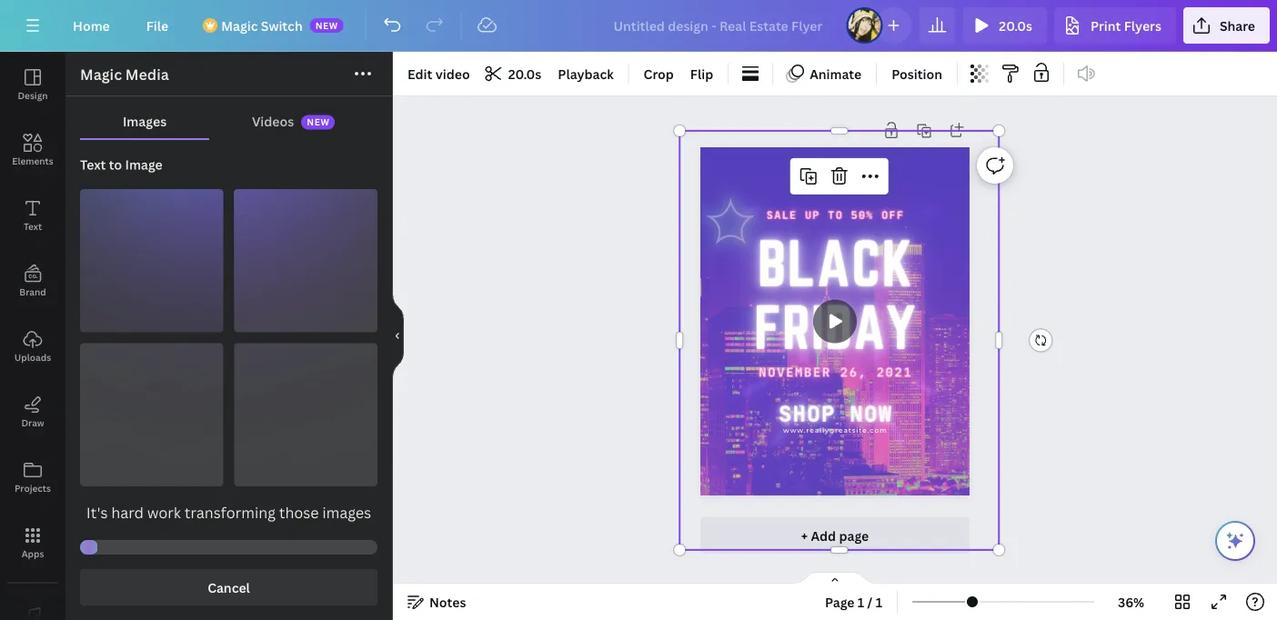 Task type: vqa. For each thing, say whether or not it's contained in the screenshot.
is
no



Task type: describe. For each thing, give the bounding box(es) containing it.
hard
[[111, 503, 144, 523]]

draw
[[21, 417, 44, 429]]

from
[[97, 527, 130, 547]]

videos
[[252, 112, 294, 130]]

new inside main menu bar
[[316, 19, 338, 31]]

edit
[[408, 65, 433, 82]]

images button
[[80, 104, 209, 138]]

1 vertical spatial to
[[829, 208, 844, 221]]

your
[[134, 527, 166, 547]]

apps button
[[0, 511, 66, 576]]

print flyers button
[[1055, 7, 1177, 44]]

november 26, 2021
[[759, 365, 913, 380]]

hide image
[[392, 293, 404, 380]]

generate
[[144, 551, 206, 570]]

transforming
[[185, 503, 276, 523]]

36% button
[[1102, 588, 1161, 617]]

notes button
[[400, 588, 474, 617]]

2 " from the left
[[308, 551, 314, 570]]

elements button
[[0, 117, 66, 183]]

media
[[125, 65, 169, 84]]

flip
[[691, 65, 714, 82]]

black
[[758, 229, 914, 298]]

shop
[[779, 401, 836, 427]]

50%
[[852, 208, 875, 221]]

friday
[[755, 295, 917, 360]]

switch
[[261, 17, 303, 34]]

add
[[811, 527, 837, 545]]

projects
[[15, 482, 51, 495]]

it's hard work transforming those images from your head! wait with us while we generate "
[[86, 503, 371, 570]]

sale up to 50% off
[[767, 208, 905, 221]]

magic for magic switch
[[221, 17, 258, 34]]

" inside it's hard work transforming those images from your head! wait with us while we generate "
[[209, 551, 215, 570]]

share button
[[1184, 7, 1271, 44]]

head!
[[170, 527, 209, 547]]

magic for magic media
[[80, 65, 122, 84]]

up
[[806, 208, 821, 221]]

playback
[[558, 65, 614, 82]]

brand button
[[0, 248, 66, 314]]

uploads button
[[0, 314, 66, 380]]

2021
[[877, 365, 913, 380]]

+ add page
[[802, 527, 869, 545]]

position button
[[885, 59, 950, 88]]

with
[[247, 527, 278, 547]]

image
[[125, 156, 163, 173]]

it's
[[86, 503, 108, 523]]

position
[[892, 65, 943, 82]]

wait
[[213, 527, 244, 547]]

images
[[323, 503, 371, 523]]

1 vertical spatial 20.0s button
[[479, 59, 549, 88]]

flyers
[[1125, 17, 1162, 34]]



Task type: locate. For each thing, give the bounding box(es) containing it.
brand
[[19, 286, 46, 298]]

" down wait
[[209, 551, 215, 570]]

magic inside main menu bar
[[221, 17, 258, 34]]

text left image
[[80, 156, 106, 173]]

26,
[[841, 365, 868, 380]]

1 horizontal spatial text
[[80, 156, 106, 173]]

new right switch
[[316, 19, 338, 31]]

playback button
[[551, 59, 621, 88]]

video
[[436, 65, 470, 82]]

1 horizontal spatial 1
[[876, 594, 883, 611]]

magic left media
[[80, 65, 122, 84]]

36%
[[1119, 594, 1145, 611]]

magic
[[221, 17, 258, 34], [80, 65, 122, 84]]

page
[[826, 594, 855, 611]]

0 vertical spatial text
[[80, 156, 106, 173]]

0 vertical spatial 20.0s
[[1000, 17, 1033, 34]]

home
[[73, 17, 110, 34]]

to
[[109, 156, 122, 173], [829, 208, 844, 221]]

1 vertical spatial new
[[307, 116, 330, 129]]

apps
[[22, 548, 44, 560]]

0 horizontal spatial 20.0s
[[508, 65, 542, 82]]

to left image
[[109, 156, 122, 173]]

edit video
[[408, 65, 470, 82]]

draw button
[[0, 380, 66, 445]]

1 left '/'
[[858, 594, 865, 611]]

0 horizontal spatial 1
[[858, 594, 865, 611]]

20.0s button
[[963, 7, 1048, 44], [479, 59, 549, 88]]

1
[[858, 594, 865, 611], [876, 594, 883, 611]]

off
[[882, 208, 905, 221]]

text up brand "button"
[[24, 220, 42, 233]]

magic left switch
[[221, 17, 258, 34]]

text to image
[[80, 156, 163, 173]]

file
[[146, 17, 169, 34]]

uploads
[[14, 351, 51, 364]]

now
[[851, 401, 893, 427]]

home link
[[58, 7, 124, 44]]

20.0s
[[1000, 17, 1033, 34], [508, 65, 542, 82]]

www.reallygreatsite.com
[[784, 427, 888, 435]]

" down while
[[308, 551, 314, 570]]

those
[[279, 503, 319, 523]]

while
[[301, 527, 338, 547]]

1 horizontal spatial 20.0s button
[[963, 7, 1048, 44]]

0 horizontal spatial 20.0s button
[[479, 59, 549, 88]]

show pages image
[[792, 572, 879, 586]]

elements
[[12, 155, 53, 167]]

magic switch
[[221, 17, 303, 34]]

side panel tab list
[[0, 52, 66, 621]]

images
[[123, 112, 167, 130]]

+ add page button
[[701, 518, 970, 554]]

0 vertical spatial 20.0s button
[[963, 7, 1048, 44]]

crop
[[644, 65, 674, 82]]

canva assistant image
[[1225, 531, 1247, 552]]

1 horizontal spatial 20.0s
[[1000, 17, 1033, 34]]

notes
[[430, 594, 466, 611]]

20.0s left print at the right top of the page
[[1000, 17, 1033, 34]]

text for text to image
[[80, 156, 106, 173]]

20.0s button inside main menu bar
[[963, 7, 1048, 44]]

edit video button
[[400, 59, 478, 88]]

new right videos at left top
[[307, 116, 330, 129]]

20.0s left playback
[[508, 65, 542, 82]]

0 vertical spatial magic
[[221, 17, 258, 34]]

work
[[147, 503, 181, 523]]

0 horizontal spatial "
[[209, 551, 215, 570]]

november
[[759, 365, 832, 380]]

main menu bar
[[0, 0, 1278, 52]]

Design title text field
[[599, 7, 840, 44]]

1 horizontal spatial to
[[829, 208, 844, 221]]

share
[[1220, 17, 1256, 34]]

new
[[316, 19, 338, 31], [307, 116, 330, 129]]

sale
[[767, 208, 798, 221]]

design
[[18, 89, 48, 101]]

shop now
[[779, 401, 893, 427]]

0 vertical spatial new
[[316, 19, 338, 31]]

flip button
[[683, 59, 721, 88]]

design button
[[0, 52, 66, 117]]

cancel
[[208, 579, 250, 597]]

1 " from the left
[[209, 551, 215, 570]]

1 1 from the left
[[858, 594, 865, 611]]

print
[[1091, 17, 1122, 34]]

animate
[[810, 65, 862, 82]]

1 vertical spatial 20.0s
[[508, 65, 542, 82]]

text
[[80, 156, 106, 173], [24, 220, 42, 233]]

1 vertical spatial magic
[[80, 65, 122, 84]]

page 1 / 1
[[826, 594, 883, 611]]

print flyers
[[1091, 17, 1162, 34]]

to right up
[[829, 208, 844, 221]]

cancel button
[[80, 570, 378, 606]]

magic media
[[80, 65, 169, 84]]

us
[[281, 527, 297, 547]]

0 horizontal spatial text
[[24, 220, 42, 233]]

animate button
[[781, 59, 869, 88]]

1 horizontal spatial magic
[[221, 17, 258, 34]]

text for text
[[24, 220, 42, 233]]

text button
[[0, 183, 66, 248]]

+
[[802, 527, 808, 545]]

0 horizontal spatial magic
[[80, 65, 122, 84]]

2 1 from the left
[[876, 594, 883, 611]]

crop button
[[637, 59, 682, 88]]

1 right '/'
[[876, 594, 883, 611]]

file button
[[132, 7, 183, 44]]

0 horizontal spatial to
[[109, 156, 122, 173]]

20.0s inside main menu bar
[[1000, 17, 1033, 34]]

/
[[868, 594, 873, 611]]

projects button
[[0, 445, 66, 511]]

0 vertical spatial to
[[109, 156, 122, 173]]

text inside button
[[24, 220, 42, 233]]

page
[[840, 527, 869, 545]]

1 horizontal spatial "
[[308, 551, 314, 570]]

"
[[209, 551, 215, 570], [308, 551, 314, 570]]

1 vertical spatial text
[[24, 220, 42, 233]]

we
[[341, 527, 361, 547]]



